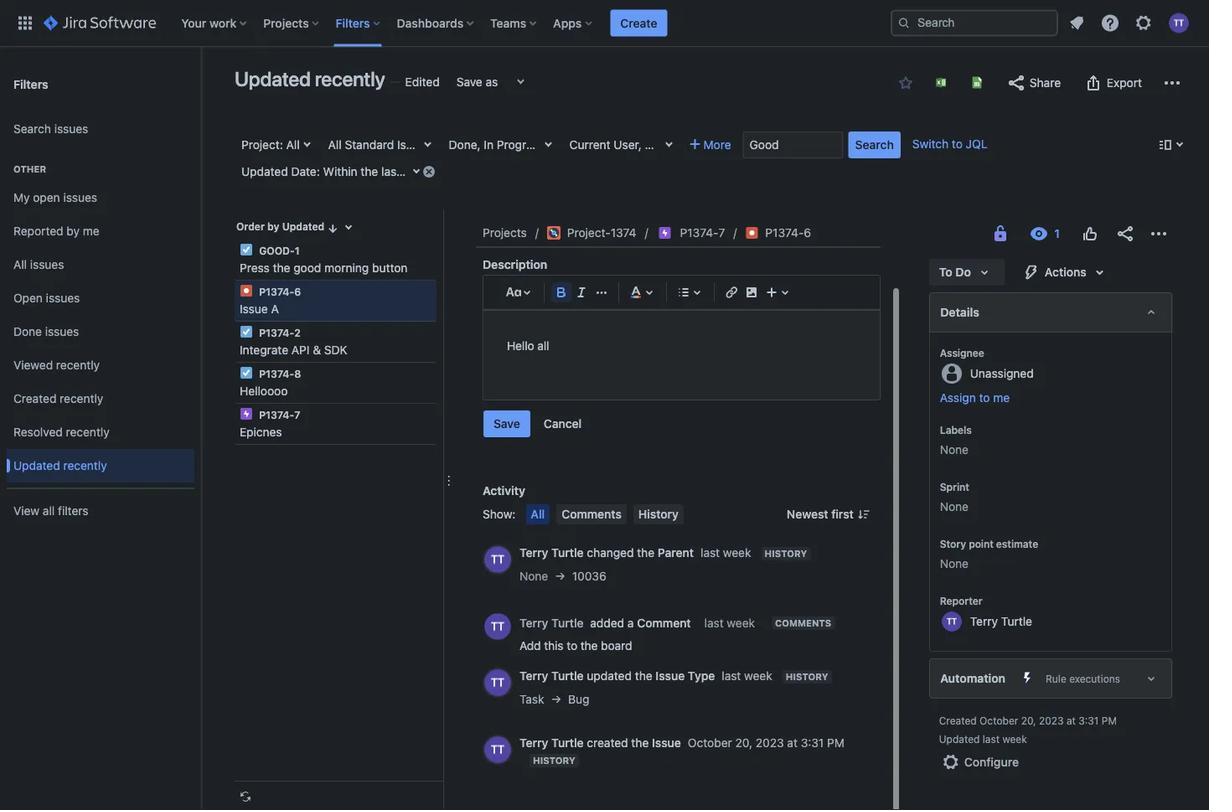 Task type: describe. For each thing, give the bounding box(es) containing it.
all for all issues
[[13, 258, 27, 272]]

1 vertical spatial a
[[627, 616, 634, 630]]

executions
[[1069, 673, 1120, 685]]

export button
[[1075, 70, 1150, 96]]

done
[[13, 325, 42, 339]]

apps
[[553, 16, 582, 30]]

copy link to issue image
[[808, 225, 821, 239]]

none down story
[[940, 557, 969, 571]]

switch to jql link
[[912, 137, 988, 151]]

project:
[[241, 138, 283, 152]]

updated recently inside other group
[[13, 459, 107, 473]]

done,                                 in progress,                                 launch ready,                                 launched,                                 test,                                 to do
[[449, 138, 754, 152]]

remove criteria image
[[422, 165, 436, 178]]

updated inside created october 20, 2023 at 3:31 pm updated last week
[[939, 733, 980, 745]]

board
[[601, 639, 632, 653]]

created recently link
[[7, 382, 194, 416]]

reported by me link
[[7, 215, 194, 248]]

created recently
[[13, 392, 103, 406]]

launch
[[551, 138, 591, 152]]

issues for search issues
[[54, 122, 88, 136]]

p1374- left the copy link to issue icon
[[765, 226, 804, 240]]

history button
[[633, 504, 684, 525]]

projects for projects dropdown button
[[263, 16, 309, 30]]

1 vertical spatial 6
[[294, 286, 301, 297]]

at inside terry turtle created the issue october 20, 2023 at 3:31 pm history
[[787, 736, 798, 750]]

1 vertical spatial comments
[[775, 618, 831, 628]]

reported
[[13, 224, 63, 238]]

progress,
[[497, 138, 548, 152]]

order
[[236, 221, 265, 233]]

assign to me
[[940, 391, 1010, 405]]

point
[[969, 538, 994, 550]]

terry for issue type
[[520, 669, 548, 683]]

configure
[[964, 755, 1019, 769]]

other
[[13, 164, 46, 175]]

done issues link
[[7, 315, 194, 349]]

task image for press the good morning button
[[240, 243, 253, 256]]

terry turtle updated the issue type last week
[[520, 669, 772, 683]]

bug image
[[745, 226, 759, 240]]

project-
[[567, 226, 611, 240]]

updated down projects dropdown button
[[235, 67, 311, 90]]

menu bar containing all
[[522, 504, 687, 525]]

1374
[[611, 226, 636, 240]]

by for reported
[[67, 224, 80, 238]]

rule
[[1045, 673, 1066, 685]]

actions button
[[1011, 259, 1120, 286]]

0 vertical spatial p1374-7
[[680, 226, 725, 240]]

p1374- for epicnes
[[259, 409, 294, 421]]

comment
[[637, 616, 691, 630]]

last right comment
[[704, 616, 724, 630]]

project 1374 image
[[547, 226, 560, 240]]

20, inside terry turtle created the issue october 20, 2023 at 3:31 pm history
[[735, 736, 752, 750]]

issue inside terry turtle created the issue october 20, 2023 at 3:31 pm history
[[652, 736, 681, 750]]

october inside created october 20, 2023 at 3:31 pm updated last week
[[980, 715, 1018, 726]]

my
[[13, 191, 30, 205]]

project-1374
[[567, 226, 636, 240]]

filters button
[[331, 10, 387, 36]]

the for add this to the board
[[580, 639, 598, 653]]

history inside terry turtle created the issue october 20, 2023 at 3:31 pm history
[[533, 755, 576, 766]]

add this to the board
[[520, 639, 632, 653]]

to for switch
[[952, 137, 963, 151]]

1 vertical spatial 7
[[294, 409, 300, 421]]

2023 inside created october 20, 2023 at 3:31 pm updated last week
[[1039, 715, 1064, 726]]

created
[[587, 736, 628, 750]]

updated date: within the last 1 week
[[241, 165, 440, 178]]

done,
[[449, 138, 481, 152]]

save button
[[483, 411, 530, 437]]

current
[[569, 138, 611, 152]]

details
[[940, 305, 979, 319]]

p1374-7 link
[[680, 223, 725, 243]]

issue inside button
[[657, 220, 686, 234]]

a
[[271, 302, 279, 316]]

all standard issue types,                                 all sub-task issue types,                                 bug,                                 epic,                                 story,                                 task
[[328, 138, 725, 152]]

me for assign to me
[[993, 391, 1010, 405]]

banner containing your work
[[0, 0, 1209, 47]]

actions image
[[1149, 224, 1169, 244]]

issue left current at the top of page
[[538, 138, 566, 152]]

terry turtle changed the parent last week
[[520, 546, 751, 560]]

sub-
[[484, 138, 510, 152]]

first
[[831, 507, 854, 521]]

hello all
[[507, 339, 549, 353]]

add a child issue button
[[564, 214, 696, 240]]

show:
[[483, 507, 516, 521]]

button
[[372, 261, 408, 275]]

eloisefrancis23,
[[715, 138, 801, 152]]

share
[[1030, 76, 1061, 90]]

2 vertical spatial to
[[567, 639, 577, 653]]

done,                                 in progress,                                 launch ready,                                 launched,                                 test,                                 to do button
[[442, 132, 754, 158]]

share image
[[1115, 224, 1135, 244]]

search image
[[897, 16, 911, 30]]

pm inside terry turtle created the issue october 20, 2023 at 3:31 pm history
[[827, 736, 845, 750]]

issue left the type
[[656, 669, 685, 683]]

labels none
[[940, 424, 972, 457]]

issues for all issues
[[30, 258, 64, 272]]

1 horizontal spatial small image
[[899, 76, 912, 90]]

terry turtle created the issue october 20, 2023 at 3:31 pm history
[[520, 736, 845, 766]]

settings image
[[1134, 13, 1154, 33]]

created for created recently
[[13, 392, 56, 406]]

p1374- for issue a
[[259, 286, 294, 297]]

1 horizontal spatial 6
[[804, 226, 811, 240]]

description
[[483, 258, 547, 271]]

to inside dropdown button
[[722, 138, 735, 152]]

none inside labels none
[[940, 443, 969, 457]]

terry down reporter pin to top. only you can see pinned fields. icon
[[970, 614, 998, 628]]

dashboards
[[397, 16, 463, 30]]

3:31 inside terry turtle created the issue october 20, 2023 at 3:31 pm history
[[801, 736, 824, 750]]

search for search
[[855, 138, 894, 152]]

projects button
[[258, 10, 326, 36]]

updated up 'good-1'
[[282, 221, 324, 233]]

in
[[484, 138, 494, 152]]

create button
[[610, 10, 667, 36]]

newest
[[787, 507, 828, 521]]

updated down project:
[[241, 165, 288, 178]]

good
[[293, 261, 321, 275]]

2023 inside terry turtle created the issue october 20, 2023 at 3:31 pm history
[[756, 736, 784, 750]]

updated recently link
[[7, 449, 194, 483]]

october inside terry turtle created the issue october 20, 2023 at 3:31 pm history
[[688, 736, 732, 750]]

task right story,
[[700, 138, 725, 152]]

terry for parent
[[520, 546, 548, 560]]

open issues link
[[7, 282, 194, 315]]

test,
[[693, 138, 719, 152]]

cancel button
[[534, 411, 592, 437]]

project-1374 link
[[547, 223, 636, 243]]

as
[[486, 75, 498, 89]]

child
[[628, 220, 654, 234]]

to for assign
[[979, 391, 990, 405]]

details element
[[929, 292, 1172, 333]]

save as button
[[448, 69, 506, 96]]

current user,                                 unassigned,                                 eloisefrancis23,                                 org-admins,                                 terry turtle button
[[563, 132, 935, 158]]

switch to jql
[[912, 137, 988, 151]]

1 vertical spatial epic image
[[240, 407, 253, 421]]

save for save as
[[456, 75, 482, 89]]

0 vertical spatial p1374-6
[[765, 226, 811, 240]]

p1374-8
[[256, 368, 301, 380]]

task left bug
[[520, 693, 544, 706]]

newest first
[[787, 507, 854, 521]]

project: all
[[241, 138, 300, 152]]

at inside created october 20, 2023 at 3:31 pm updated last week
[[1067, 715, 1076, 726]]

to inside 'dropdown button'
[[939, 265, 953, 279]]

p1374- left link
[[680, 226, 719, 240]]

edited
[[405, 75, 440, 89]]

comments button
[[557, 504, 627, 525]]

newest first button
[[777, 504, 880, 525]]

added
[[590, 616, 624, 630]]

lists image
[[674, 282, 694, 302]]

all issues
[[13, 258, 64, 272]]

3:31 inside created october 20, 2023 at 3:31 pm updated last week
[[1079, 715, 1099, 726]]

assign
[[940, 391, 976, 405]]

1 vertical spatial filters
[[13, 77, 48, 91]]

recently for resolved recently link
[[66, 425, 110, 439]]

the down 'good-1'
[[273, 261, 290, 275]]

issue down bug icon
[[240, 302, 268, 316]]

open in google sheets image
[[970, 76, 984, 89]]



Task type: vqa. For each thing, say whether or not it's contained in the screenshot.
heading
no



Task type: locate. For each thing, give the bounding box(es) containing it.
story
[[940, 538, 966, 550]]

the right created
[[631, 736, 649, 750]]

0 vertical spatial 7
[[719, 226, 725, 240]]

1
[[404, 165, 409, 178], [295, 245, 300, 256]]

the left board
[[580, 639, 598, 653]]

me
[[83, 224, 99, 238], [993, 391, 1010, 405]]

issues for done issues
[[45, 325, 79, 339]]

1 horizontal spatial to
[[939, 265, 953, 279]]

admins,
[[827, 138, 870, 152]]

to right assign
[[979, 391, 990, 405]]

the left parent
[[637, 546, 655, 560]]

1 horizontal spatial 1
[[404, 165, 409, 178]]

1 horizontal spatial by
[[267, 221, 279, 233]]

search inside search button
[[855, 138, 894, 152]]

filters up search issues
[[13, 77, 48, 91]]

0 vertical spatial pm
[[1102, 715, 1117, 726]]

terry for issue
[[520, 736, 548, 750]]

switch
[[912, 137, 949, 151]]

0 vertical spatial do
[[738, 138, 754, 152]]

integrate api & sdk
[[240, 343, 348, 357]]

0 vertical spatial filters
[[336, 16, 370, 30]]

Search field
[[891, 10, 1058, 36]]

issues right open
[[46, 291, 80, 305]]

automation element
[[929, 659, 1172, 699]]

projects right work at the left top of page
[[263, 16, 309, 30]]

0 horizontal spatial 2023
[[756, 736, 784, 750]]

1 task image from the top
[[240, 243, 253, 256]]

issues
[[54, 122, 88, 136], [63, 191, 97, 205], [30, 258, 64, 272], [46, 291, 80, 305], [45, 325, 79, 339]]

7 left link
[[719, 226, 725, 240]]

1 vertical spatial 2023
[[756, 736, 784, 750]]

sidebar navigation image
[[183, 67, 220, 101]]

turtle left created
[[551, 736, 584, 750]]

1 vertical spatial updated recently
[[13, 459, 107, 473]]

filters inside dropdown button
[[336, 16, 370, 30]]

2
[[294, 327, 301, 339]]

parent
[[658, 546, 694, 560]]

open in microsoft excel image
[[934, 76, 948, 89]]

primary element
[[10, 0, 891, 47]]

do inside 'dropdown button'
[[956, 265, 971, 279]]

me down my open issues "link"
[[83, 224, 99, 238]]

task image
[[240, 325, 253, 339]]

1 horizontal spatial at
[[1067, 715, 1076, 726]]

me inside button
[[993, 391, 1010, 405]]

me for reported by me
[[83, 224, 99, 238]]

your work button
[[176, 10, 253, 36]]

0 vertical spatial a
[[618, 220, 625, 234]]

p1374- for integrate api & sdk
[[259, 327, 294, 339]]

0 vertical spatial 1
[[404, 165, 409, 178]]

0 horizontal spatial add
[[520, 639, 541, 653]]

0 horizontal spatial 1
[[295, 245, 300, 256]]

all inside 'description - main content area, start typing to enter text.' "text field"
[[537, 339, 549, 353]]

terry down this
[[520, 669, 548, 683]]

turtle up 'automation' element
[[1001, 614, 1032, 628]]

last down the standard
[[381, 165, 401, 178]]

comments right last week
[[775, 618, 831, 628]]

0 horizontal spatial updated recently
[[13, 459, 107, 473]]

turtle for issue type
[[551, 669, 584, 683]]

0 horizontal spatial all
[[43, 504, 55, 518]]

7 down 8
[[294, 409, 300, 421]]

assignee pin to top. only you can see pinned fields. image
[[988, 346, 1001, 359]]

recently for updated recently link
[[63, 459, 107, 473]]

turtle up bug
[[551, 669, 584, 683]]

issue a
[[240, 302, 279, 316]]

task right in
[[510, 138, 535, 152]]

small image
[[899, 76, 912, 90], [326, 222, 340, 235]]

your profile and settings image
[[1169, 13, 1189, 33]]

0 vertical spatial updated recently
[[235, 67, 385, 90]]

turtle up the 10036
[[551, 546, 584, 560]]

0 horizontal spatial types,
[[429, 138, 464, 152]]

1 horizontal spatial filters
[[336, 16, 370, 30]]

export
[[1107, 76, 1142, 90]]

comments
[[562, 507, 622, 521], [775, 618, 831, 628]]

last right parent
[[701, 546, 720, 560]]

10036
[[572, 569, 607, 583]]

terry left created
[[520, 736, 548, 750]]

open
[[13, 291, 43, 305]]

1 vertical spatial search
[[855, 138, 894, 152]]

last up configure
[[983, 733, 1000, 745]]

0 horizontal spatial 3:31
[[801, 736, 824, 750]]

assign to me button
[[940, 390, 1155, 406]]

1 horizontal spatial issue
[[758, 220, 786, 234]]

all up open
[[13, 258, 27, 272]]

projects inside dropdown button
[[263, 16, 309, 30]]

issues up "my open issues"
[[54, 122, 88, 136]]

issue right created
[[652, 736, 681, 750]]

none down labels
[[940, 443, 969, 457]]

projects link
[[483, 223, 527, 243]]

cancel
[[544, 417, 582, 431]]

all button
[[526, 504, 550, 525]]

task image up helloooo
[[240, 366, 253, 380]]

text styles image
[[504, 282, 524, 302]]

your work
[[181, 16, 236, 30]]

help image
[[1100, 13, 1120, 33]]

none
[[940, 443, 969, 457], [940, 500, 969, 514], [940, 557, 969, 571], [520, 569, 548, 583]]

menu bar
[[522, 504, 687, 525]]

view all filters link
[[7, 494, 194, 528]]

turtle inside terry turtle created the issue october 20, 2023 at 3:31 pm history
[[551, 736, 584, 750]]

0 horizontal spatial 20,
[[735, 736, 752, 750]]

0 horizontal spatial epic image
[[240, 407, 253, 421]]

2 horizontal spatial to
[[979, 391, 990, 405]]

reporter
[[940, 595, 983, 607]]

all for all
[[531, 507, 545, 521]]

p1374-6 right bug image
[[765, 226, 811, 240]]

0 horizontal spatial filters
[[13, 77, 48, 91]]

type
[[688, 669, 715, 683]]

p1374- up a
[[259, 286, 294, 297]]

attach button
[[483, 214, 558, 240]]

recently down viewed recently link
[[60, 392, 103, 406]]

turtle for issue
[[551, 736, 584, 750]]

week inside created october 20, 2023 at 3:31 pm updated last week
[[1002, 733, 1027, 745]]

save inside save as button
[[456, 75, 482, 89]]

updated down the resolved on the bottom left of the page
[[13, 459, 60, 473]]

issues for open issues
[[46, 291, 80, 305]]

updated recently down the resolved recently at the bottom left of page
[[13, 459, 107, 473]]

hello
[[507, 339, 534, 353]]

link image
[[721, 282, 742, 302]]

work
[[209, 16, 236, 30]]

october up configure
[[980, 715, 1018, 726]]

0 horizontal spatial to
[[722, 138, 735, 152]]

all up within
[[328, 138, 342, 152]]

to right test,
[[722, 138, 735, 152]]

none down sprint
[[940, 500, 969, 514]]

terry for last week
[[520, 616, 548, 630]]

view all filters
[[13, 504, 88, 518]]

6 right 'link issue'
[[804, 226, 811, 240]]

1 vertical spatial all
[[43, 504, 55, 518]]

0 vertical spatial search
[[13, 122, 51, 136]]

turtle for last week
[[551, 616, 584, 630]]

1 horizontal spatial projects
[[483, 226, 527, 240]]

p1374- for helloooo
[[259, 368, 294, 380]]

add for add a child issue
[[593, 220, 615, 234]]

1 vertical spatial pm
[[827, 736, 845, 750]]

share link
[[998, 70, 1069, 96]]

save inside save 'button'
[[494, 417, 520, 431]]

1 horizontal spatial types,
[[569, 138, 605, 152]]

0 vertical spatial at
[[1067, 715, 1076, 726]]

recently down resolved recently link
[[63, 459, 107, 473]]

october
[[980, 715, 1018, 726], [688, 736, 732, 750]]

search for search issues
[[13, 122, 51, 136]]

recently down the created recently link
[[66, 425, 110, 439]]

do right more
[[738, 138, 754, 152]]

updated inside other group
[[13, 459, 60, 473]]

turtle inside dropdown button
[[904, 138, 935, 152]]

appswitcher icon image
[[15, 13, 35, 33]]

within
[[323, 165, 357, 178]]

1 horizontal spatial 20,
[[1021, 715, 1036, 726]]

1 horizontal spatial updated recently
[[235, 67, 385, 90]]

a inside button
[[618, 220, 625, 234]]

updated up configure link
[[939, 733, 980, 745]]

morning
[[324, 261, 369, 275]]

by
[[267, 221, 279, 233], [67, 224, 80, 238]]

0 horizontal spatial 7
[[294, 409, 300, 421]]

last inside created october 20, 2023 at 3:31 pm updated last week
[[983, 733, 1000, 745]]

add for add this to the board
[[520, 639, 541, 653]]

task image up press
[[240, 243, 253, 256]]

2 task image from the top
[[240, 366, 253, 380]]

1 vertical spatial created
[[939, 715, 977, 726]]

viewed recently link
[[7, 349, 194, 382]]

p1374- up helloooo
[[259, 368, 294, 380]]

recently for viewed recently link
[[56, 358, 100, 372]]

1 vertical spatial save
[[494, 417, 520, 431]]

projects up description
[[483, 226, 527, 240]]

1 vertical spatial to
[[939, 265, 953, 279]]

comments up changed
[[562, 507, 622, 521]]

jira software image
[[44, 13, 156, 33], [44, 13, 156, 33]]

task image
[[240, 243, 253, 256], [240, 366, 253, 380]]

1 vertical spatial to
[[979, 391, 990, 405]]

small image left open in microsoft excel icon
[[899, 76, 912, 90]]

all right hello at the top
[[537, 339, 549, 353]]

press
[[240, 261, 270, 275]]

p1374-7 left link
[[680, 226, 725, 240]]

resolved recently link
[[7, 416, 194, 449]]

all right view
[[43, 504, 55, 518]]

1 vertical spatial p1374-6
[[256, 286, 301, 297]]

save for save
[[494, 417, 520, 431]]

more
[[704, 138, 731, 152]]

turtle
[[904, 138, 935, 152], [551, 546, 584, 560], [1001, 614, 1032, 628], [551, 616, 584, 630], [551, 669, 584, 683], [551, 736, 584, 750]]

1 types, from the left
[[429, 138, 464, 152]]

epic image
[[658, 226, 672, 240], [240, 407, 253, 421]]

turtle right search button
[[904, 138, 935, 152]]

1 vertical spatial projects
[[483, 226, 527, 240]]

a left child
[[618, 220, 625, 234]]

issues up "open issues"
[[30, 258, 64, 272]]

none left the 10036
[[520, 569, 548, 583]]

1 vertical spatial me
[[993, 391, 1010, 405]]

0 horizontal spatial created
[[13, 392, 56, 406]]

history inside button
[[638, 507, 679, 521]]

notifications image
[[1067, 13, 1087, 33]]

all for view
[[43, 504, 55, 518]]

1 vertical spatial at
[[787, 736, 798, 750]]

0 vertical spatial 20,
[[1021, 715, 1036, 726]]

0 horizontal spatial by
[[67, 224, 80, 238]]

0 horizontal spatial a
[[618, 220, 625, 234]]

updated
[[587, 669, 632, 683]]

search inside search issues link
[[13, 122, 51, 136]]

created for created october 20, 2023 at 3:31 pm updated last week
[[939, 715, 977, 726]]

0 vertical spatial to
[[952, 137, 963, 151]]

recently for the created recently link
[[60, 392, 103, 406]]

0 vertical spatial task image
[[240, 243, 253, 256]]

1 horizontal spatial to
[[952, 137, 963, 151]]

configure link
[[931, 749, 1029, 776]]

me inside other group
[[83, 224, 99, 238]]

Search issues using keywords text field
[[743, 132, 843, 158]]

issues up viewed recently
[[45, 325, 79, 339]]

1 horizontal spatial october
[[980, 715, 1018, 726]]

integrate
[[240, 343, 288, 357]]

save left as
[[456, 75, 482, 89]]

launched,
[[633, 138, 690, 152]]

all inside button
[[531, 507, 545, 521]]

0 vertical spatial 6
[[804, 226, 811, 240]]

issue up remove criteria image at the top left of page
[[397, 138, 425, 152]]

search issues
[[13, 122, 88, 136]]

issue right child
[[657, 220, 686, 234]]

epic image right child
[[658, 226, 672, 240]]

p1374- up epicnes
[[259, 409, 294, 421]]

updated
[[235, 67, 311, 90], [241, 165, 288, 178], [282, 221, 324, 233], [13, 459, 60, 473], [939, 733, 980, 745]]

add inside button
[[593, 220, 615, 234]]

p1374-6 up a
[[256, 286, 301, 297]]

save left cancel
[[494, 417, 520, 431]]

more formatting image
[[592, 282, 612, 302]]

me down unassigned
[[993, 391, 1010, 405]]

all inside other group
[[13, 258, 27, 272]]

terry down all button
[[520, 546, 548, 560]]

the for updated date: within the last 1 week
[[361, 165, 378, 178]]

projects for projects link
[[483, 226, 527, 240]]

the for terry turtle changed the parent last week
[[637, 546, 655, 560]]

the for terry turtle created the issue october 20, 2023 at 3:31 pm history
[[631, 736, 649, 750]]

1 horizontal spatial do
[[956, 265, 971, 279]]

open
[[33, 191, 60, 205]]

filters right projects dropdown button
[[336, 16, 370, 30]]

1 up good
[[295, 245, 300, 256]]

to left jql
[[952, 137, 963, 151]]

filters
[[336, 16, 370, 30], [13, 77, 48, 91]]

recently up the created recently
[[56, 358, 100, 372]]

the for terry turtle updated the issue type last week
[[635, 669, 652, 683]]

task image for helloooo
[[240, 366, 253, 380]]

0 vertical spatial 2023
[[1039, 715, 1064, 726]]

0 vertical spatial save
[[456, 75, 482, 89]]

reported by me
[[13, 224, 99, 238]]

all up date:
[[286, 138, 300, 152]]

1 horizontal spatial save
[[494, 417, 520, 431]]

recently down "filters" dropdown button
[[315, 67, 385, 90]]

terry inside terry turtle created the issue october 20, 2023 at 3:31 pm history
[[520, 736, 548, 750]]

by for order
[[267, 221, 279, 233]]

api
[[292, 343, 310, 357]]

search
[[13, 122, 51, 136], [855, 138, 894, 152]]

more button
[[683, 132, 738, 158]]

a right added
[[627, 616, 634, 630]]

issue right link
[[758, 220, 786, 234]]

1 vertical spatial 20,
[[735, 736, 752, 750]]

1 left remove criteria image at the top left of page
[[404, 165, 409, 178]]

sprint
[[940, 481, 969, 493]]

comments inside comments button
[[562, 507, 622, 521]]

teams
[[490, 16, 526, 30]]

by inside other group
[[67, 224, 80, 238]]

small image up press the good morning button
[[326, 222, 340, 235]]

teams button
[[485, 10, 543, 36]]

this
[[544, 639, 564, 653]]

all for all standard issue types,                                 all sub-task issue types,                                 bug,                                 epic,                                 story,                                 task
[[328, 138, 342, 152]]

0 vertical spatial projects
[[263, 16, 309, 30]]

automation
[[940, 672, 1005, 685]]

Description - Main content area, start typing to enter text. text field
[[507, 336, 856, 376]]

the inside terry turtle created the issue october 20, 2023 at 3:31 pm history
[[631, 736, 649, 750]]

bug
[[568, 693, 589, 706]]

projects
[[263, 16, 309, 30], [483, 226, 527, 240]]

view
[[13, 504, 39, 518]]

to do
[[939, 265, 971, 279]]

small image inside order by updated link
[[326, 222, 340, 235]]

the right updated
[[635, 669, 652, 683]]

epic image up epicnes
[[240, 407, 253, 421]]

1 horizontal spatial add
[[593, 220, 615, 234]]

story point estimate
[[940, 538, 1038, 550]]

by right order
[[267, 221, 279, 233]]

1 horizontal spatial 7
[[719, 226, 725, 240]]

search left switch
[[855, 138, 894, 152]]

0 horizontal spatial at
[[787, 736, 798, 750]]

created inside created october 20, 2023 at 3:31 pm updated last week
[[939, 715, 977, 726]]

1 vertical spatial p1374-7
[[256, 409, 300, 421]]

1 horizontal spatial p1374-6
[[765, 226, 811, 240]]

0 vertical spatial epic image
[[658, 226, 672, 240]]

resolved recently
[[13, 425, 110, 439]]

0 vertical spatial created
[[13, 392, 56, 406]]

updated recently down projects dropdown button
[[235, 67, 385, 90]]

p1374-2
[[256, 327, 301, 339]]

all issues link
[[7, 248, 194, 282]]

1 horizontal spatial 2023
[[1039, 715, 1064, 726]]

add image, video, or file image
[[742, 282, 762, 302]]

story,
[[666, 138, 697, 152]]

estimate
[[996, 538, 1038, 550]]

0 vertical spatial to
[[722, 138, 735, 152]]

6 down good
[[294, 286, 301, 297]]

terry inside dropdown button
[[873, 138, 901, 152]]

do inside dropdown button
[[738, 138, 754, 152]]

vote options: no one has voted for this issue yet. image
[[1080, 224, 1100, 244]]

created down viewed
[[13, 392, 56, 406]]

the
[[361, 165, 378, 178], [273, 261, 290, 275], [637, 546, 655, 560], [580, 639, 598, 653], [635, 669, 652, 683], [631, 736, 649, 750]]

bold ⌘b image
[[551, 282, 571, 302]]

1 horizontal spatial a
[[627, 616, 634, 630]]

0 vertical spatial october
[[980, 715, 1018, 726]]

20, inside created october 20, 2023 at 3:31 pm updated last week
[[1021, 715, 1036, 726]]

2 types, from the left
[[569, 138, 605, 152]]

0 vertical spatial all
[[537, 339, 549, 353]]

p1374-7 up epicnes
[[256, 409, 300, 421]]

apps button
[[548, 10, 599, 36]]

sdk
[[324, 343, 348, 357]]

all for hello
[[537, 339, 549, 353]]

dashboards button
[[392, 10, 480, 36]]

1 vertical spatial add
[[520, 639, 541, 653]]

1 horizontal spatial p1374-7
[[680, 226, 725, 240]]

issue inside button
[[758, 220, 786, 234]]

1 horizontal spatial pm
[[1102, 715, 1117, 726]]

p1374- up 'integrate'
[[259, 327, 294, 339]]

1 horizontal spatial 3:31
[[1079, 715, 1099, 726]]

last right the type
[[722, 669, 741, 683]]

1 horizontal spatial all
[[537, 339, 549, 353]]

other group
[[7, 146, 194, 488]]

do up the 'details'
[[956, 265, 971, 279]]

0 horizontal spatial save
[[456, 75, 482, 89]]

1 vertical spatial do
[[956, 265, 971, 279]]

0 vertical spatial 3:31
[[1079, 715, 1099, 726]]

all left in
[[468, 138, 481, 152]]

pm inside created october 20, 2023 at 3:31 pm updated last week
[[1102, 715, 1117, 726]]

italic ⌘i image
[[571, 282, 592, 302]]

0 horizontal spatial october
[[688, 736, 732, 750]]

7
[[719, 226, 725, 240], [294, 409, 300, 421]]

types,
[[429, 138, 464, 152], [569, 138, 605, 152]]

bug image
[[240, 284, 253, 297]]

0 horizontal spatial p1374-6
[[256, 286, 301, 297]]

reporter pin to top. only you can see pinned fields. image
[[986, 594, 999, 607]]

0 horizontal spatial p1374-7
[[256, 409, 300, 421]]

newest first image
[[857, 508, 870, 521]]

all right show:
[[531, 507, 545, 521]]

20,
[[1021, 715, 1036, 726], [735, 736, 752, 750]]

1 vertical spatial 1
[[295, 245, 300, 256]]

your
[[181, 16, 206, 30]]

created inside other group
[[13, 392, 56, 406]]

viewed
[[13, 358, 53, 372]]

2 issue from the left
[[758, 220, 786, 234]]

by right reported
[[67, 224, 80, 238]]

to right this
[[567, 639, 577, 653]]

created down automation
[[939, 715, 977, 726]]

october down the type
[[688, 736, 732, 750]]

1 vertical spatial small image
[[326, 222, 340, 235]]

1 vertical spatial 3:31
[[801, 736, 824, 750]]

8
[[294, 368, 301, 380]]

labels
[[940, 424, 972, 436]]

to inside button
[[979, 391, 990, 405]]

1 horizontal spatial epic image
[[658, 226, 672, 240]]

my open issues
[[13, 191, 97, 205]]

0 vertical spatial small image
[[899, 76, 912, 90]]

issues inside "link"
[[63, 191, 97, 205]]

0 vertical spatial add
[[593, 220, 615, 234]]

0 horizontal spatial to
[[567, 639, 577, 653]]

turtle for parent
[[551, 546, 584, 560]]

1 issue from the left
[[657, 220, 686, 234]]

banner
[[0, 0, 1209, 47]]

week
[[412, 165, 440, 178], [723, 546, 751, 560], [727, 616, 755, 630], [744, 669, 772, 683], [1002, 733, 1027, 745]]

viewed recently
[[13, 358, 100, 372]]

0 horizontal spatial me
[[83, 224, 99, 238]]

1 horizontal spatial comments
[[775, 618, 831, 628]]



